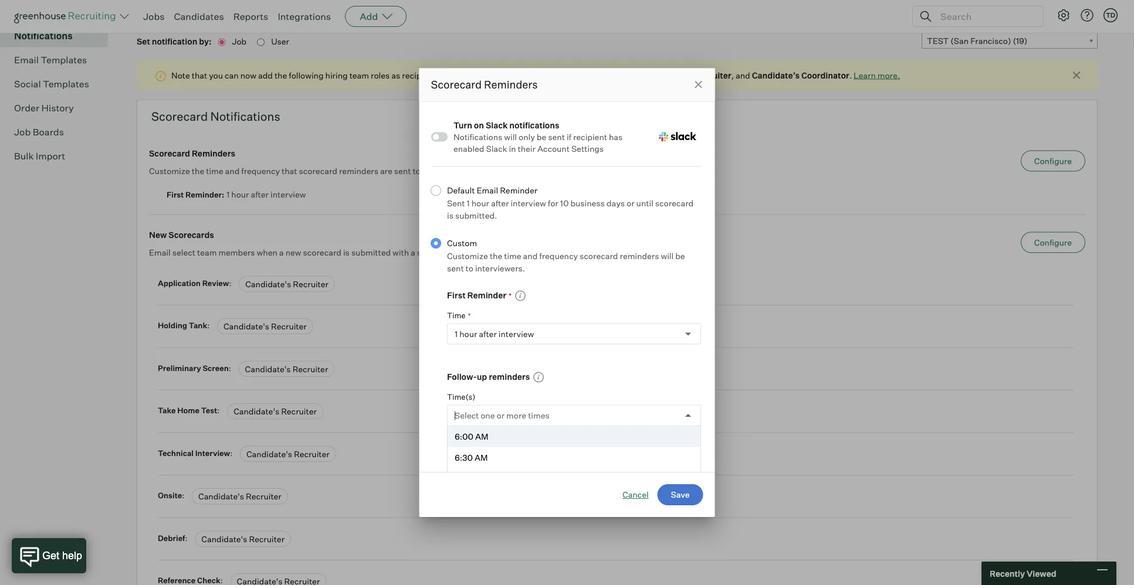 Task type: locate. For each thing, give the bounding box(es) containing it.
reminders inside customize the time and frequency scorecard reminders will be sent to interviewers.
[[620, 251, 659, 261]]

interviewers. up the notification sent on the same day of the interview element
[[475, 263, 525, 273]]

am right the 6:30
[[475, 452, 488, 462]]

a right with
[[411, 248, 415, 258]]

2 vertical spatial notifications
[[453, 131, 502, 142]]

1 horizontal spatial candidate's
[[752, 71, 800, 81]]

for right scorecards
[[615, 248, 625, 258]]

reminders inside dialog
[[484, 78, 538, 91]]

submitted right of
[[464, 248, 504, 258]]

types:
[[541, 71, 565, 81]]

candidate's recruiter
[[245, 280, 329, 290], [224, 322, 307, 332], [245, 365, 328, 375], [234, 407, 317, 417], [247, 450, 330, 460], [198, 492, 282, 503], [202, 535, 285, 545]]

2 horizontal spatial sent
[[548, 131, 565, 142]]

candidate's right debrief : at the left of the page
[[202, 535, 247, 545]]

scorecard
[[299, 166, 337, 177], [655, 198, 694, 208], [303, 248, 342, 258], [580, 251, 618, 261]]

1 horizontal spatial time
[[504, 251, 521, 261]]

candidate's for debrief :
[[202, 535, 247, 545]]

1 vertical spatial interviewers.
[[475, 263, 525, 273]]

the left selected
[[627, 248, 640, 258]]

0 horizontal spatial first
[[167, 190, 184, 200]]

integrations
[[278, 11, 331, 22]]

candidate's for application review :
[[245, 280, 291, 290]]

submitted left with
[[352, 248, 391, 258]]

2 configure from the top
[[1035, 238, 1072, 248]]

configure button for customize the time and frequency that scorecard reminders are sent to interviewers.
[[1021, 151, 1086, 172]]

sent up account
[[548, 131, 565, 142]]

1 horizontal spatial reminders
[[484, 78, 538, 91]]

0 horizontal spatial ,
[[641, 71, 643, 81]]

configure for customize the time and frequency that scorecard reminders are sent to interviewers.
[[1035, 156, 1072, 167]]

interviewers.
[[423, 166, 472, 177], [475, 263, 525, 273]]

am for 6:00 am
[[475, 431, 488, 442]]

0 vertical spatial customize
[[149, 166, 190, 177]]

0 vertical spatial reminders
[[339, 166, 379, 177]]

first up new scorecards
[[167, 190, 184, 200]]

a left 'new'
[[279, 248, 284, 258]]

(19)
[[1013, 36, 1028, 46]]

email
[[14, 54, 39, 66], [477, 185, 498, 195], [149, 248, 171, 258]]

2 horizontal spatial to
[[466, 263, 473, 273]]

reminder left the notification sent on the same day of the interview element
[[467, 290, 506, 300]]

to down custom
[[466, 263, 473, 273]]

: inside "first reminder : 1 hour after interview"
[[222, 190, 224, 200]]

the right of
[[490, 251, 502, 261]]

0 vertical spatial be
[[537, 131, 546, 142]]

2 configure button from the top
[[1021, 233, 1086, 254]]

history
[[41, 103, 74, 114]]

1 horizontal spatial frequency
[[539, 251, 578, 261]]

be
[[537, 131, 546, 142], [675, 251, 685, 261]]

notifications
[[492, 71, 540, 81], [509, 120, 559, 130]]

recently
[[990, 569, 1025, 579]]

1 horizontal spatial for
[[615, 248, 625, 258]]

the up "first reminder : 1 hour after interview"
[[192, 166, 204, 177]]

0 horizontal spatial scorecard reminders
[[149, 149, 235, 159]]

0 horizontal spatial reminders
[[339, 166, 379, 177]]

after down the customize the time and frequency that scorecard reminders are sent to interviewers.
[[251, 190, 269, 200]]

0 vertical spatial team
[[350, 71, 369, 81]]

1 inside the sent 1 hour after interview for 10 business days or until scorecard is submitted.
[[467, 198, 470, 208]]

1 configure button from the top
[[1021, 151, 1086, 172]]

cancel link
[[623, 489, 649, 501]]

business
[[571, 198, 605, 208]]

1 vertical spatial scorecard
[[151, 109, 208, 124]]

first reminder : 1 hour after interview
[[167, 190, 306, 200]]

0 vertical spatial scorecard reminders
[[431, 78, 538, 91]]

recruiter for onsite :
[[246, 492, 282, 503]]

1 horizontal spatial submitted
[[464, 248, 504, 258]]

after down default email reminder
[[491, 198, 509, 208]]

1 horizontal spatial customize
[[447, 251, 488, 261]]

time for customize the time and frequency scorecard reminders will be sent to interviewers.
[[504, 251, 521, 261]]

interviewers. for customize the time and frequency that scorecard reminders are sent to interviewers.
[[423, 166, 472, 177]]

be inside customize the time and frequency scorecard reminders will be sent to interviewers.
[[675, 251, 685, 261]]

email right default
[[477, 185, 498, 195]]

candidate's recruiter for holding tank :
[[224, 322, 307, 332]]

notification sent on the same day of the interview image
[[515, 290, 526, 302]]

hour
[[231, 190, 249, 200], [471, 198, 489, 208], [459, 329, 477, 339]]

1 hour after interview
[[455, 329, 534, 339]]

0 vertical spatial or
[[627, 198, 635, 208]]

frequency down the sent 1 hour after interview for 10 business days or until scorecard is submitted.
[[539, 251, 578, 261]]

candidates
[[174, 11, 224, 22]]

be inside the turn on slack notifications notifications will only be sent if recipient has enabled slack in their account settings
[[537, 131, 546, 142]]

frequency
[[241, 166, 280, 177], [539, 251, 578, 261]]

0 vertical spatial slack
[[486, 120, 508, 130]]

1 vertical spatial job
[[14, 127, 31, 138]]

1 horizontal spatial 1
[[455, 329, 458, 339]]

new
[[149, 230, 167, 240]]

that up "first reminder : 1 hour after interview"
[[282, 166, 297, 177]]

one
[[481, 410, 495, 421]]

that left you
[[192, 71, 207, 81]]

sent down of
[[447, 263, 464, 273]]

notification
[[152, 37, 197, 47]]

1 horizontal spatial email
[[149, 248, 171, 258]]

is
[[447, 210, 453, 221], [343, 248, 350, 258]]

on
[[474, 120, 484, 130]]

7:00 am
[[455, 473, 487, 483]]

notifications inside the turn on slack notifications notifications will only be sent if recipient has enabled slack in their account settings
[[509, 120, 559, 130]]

are
[[380, 166, 393, 177]]

candidate's for holding tank :
[[224, 322, 269, 332]]

following
[[289, 71, 324, 81]]

customize for customize the time and frequency that scorecard reminders are sent to interviewers.
[[149, 166, 190, 177]]

up
[[477, 371, 487, 382]]

0 horizontal spatial interviewers.
[[423, 166, 472, 177]]

turn on slack notifications notifications will only be sent if recipient has enabled slack in their account settings
[[453, 120, 623, 153]]

1 horizontal spatial will
[[661, 251, 674, 261]]

scorecard reminders inside dialog
[[431, 78, 538, 91]]

email select team members when a new scorecard is submitted with a summary of submitted and outstanding scorecards for the selected stage.
[[149, 248, 700, 258]]

1 horizontal spatial ,
[[732, 71, 734, 81]]

or right one
[[497, 410, 505, 421]]

onsite :
[[158, 492, 186, 501]]

sent right are
[[394, 166, 411, 177]]

Search text field
[[938, 8, 1033, 25]]

to right are
[[413, 166, 421, 177]]

1 horizontal spatial reminders
[[489, 371, 530, 382]]

0 horizontal spatial job
[[14, 127, 31, 138]]

2 vertical spatial scorecard
[[149, 149, 190, 159]]

sent inside customize the time and frequency scorecard reminders will be sent to interviewers.
[[447, 263, 464, 273]]

for inside the sent 1 hour after interview for 10 business days or until scorecard is submitted.
[[548, 198, 558, 208]]

1 vertical spatial customize
[[447, 251, 488, 261]]

and
[[736, 71, 751, 81], [225, 166, 240, 177], [506, 248, 520, 258], [523, 251, 538, 261]]

6:30 am
[[455, 452, 488, 462]]

or left until
[[627, 198, 635, 208]]

reminders left types:
[[484, 78, 538, 91]]

1 horizontal spatial that
[[282, 166, 297, 177]]

reports
[[233, 11, 268, 22]]

candidate's down interview
[[198, 492, 244, 503]]

team right select
[[197, 248, 217, 258]]

1 horizontal spatial notifications
[[210, 109, 280, 124]]

1 horizontal spatial to
[[442, 71, 450, 81]]

0 horizontal spatial will
[[504, 131, 517, 142]]

1 vertical spatial configure
[[1035, 238, 1072, 248]]

1
[[227, 190, 230, 200], [467, 198, 470, 208], [455, 329, 458, 339]]

candidate's right the tank
[[224, 322, 269, 332]]

reminder down in
[[500, 185, 537, 195]]

customize inside customize the time and frequency scorecard reminders will be sent to interviewers.
[[447, 251, 488, 261]]

2 vertical spatial reminders
[[489, 371, 530, 382]]

recipients
[[402, 71, 441, 81]]

job up bulk
[[14, 127, 31, 138]]

time(s)
[[447, 392, 475, 401]]

scorecard reminders up on at the top left of the page
[[431, 78, 538, 91]]

time inside customize the time and frequency scorecard reminders will be sent to interviewers.
[[504, 251, 521, 261]]

interviewers. up default
[[423, 166, 472, 177]]

1 candidate's from the left
[[645, 71, 693, 81]]

candidate's right screen
[[245, 365, 291, 375]]

for left 10
[[548, 198, 558, 208]]

templates up social templates link
[[41, 54, 87, 66]]

recruiter for debrief :
[[249, 535, 285, 545]]

reminders right the up
[[489, 371, 530, 382]]

to right recipients
[[442, 71, 450, 81]]

scorecard reminders down scorecard notifications
[[149, 149, 235, 159]]

interview left 10
[[511, 198, 546, 208]]

0 horizontal spatial a
[[279, 248, 284, 258]]

is right 'new'
[[343, 248, 350, 258]]

frequency for scorecard
[[539, 251, 578, 261]]

(san
[[951, 36, 969, 46]]

0 horizontal spatial sent
[[394, 166, 411, 177]]

the
[[275, 71, 287, 81], [192, 166, 204, 177], [627, 248, 640, 258], [490, 251, 502, 261]]

templates
[[41, 54, 87, 66], [43, 78, 89, 90]]

notifications up email templates
[[14, 30, 73, 42]]

1 vertical spatial to
[[413, 166, 421, 177]]

td button
[[1104, 8, 1118, 22]]

0 horizontal spatial reminders
[[192, 149, 235, 159]]

manager(s)
[[594, 71, 641, 81]]

holding
[[158, 322, 187, 331]]

2 horizontal spatial 1
[[467, 198, 470, 208]]

1 vertical spatial first
[[447, 290, 466, 300]]

1 vertical spatial notifications
[[509, 120, 559, 130]]

0 vertical spatial first
[[167, 190, 184, 200]]

first up time
[[447, 290, 466, 300]]

sent for customize the time and frequency that scorecard reminders are sent to interviewers.
[[394, 166, 411, 177]]

new
[[286, 248, 301, 258]]

email up social
[[14, 54, 39, 66]]

0 horizontal spatial to
[[413, 166, 421, 177]]

0 vertical spatial scorecard
[[431, 78, 482, 91]]

6:00
[[455, 431, 473, 442]]

summary
[[417, 248, 454, 258]]

email templates link
[[14, 53, 103, 67]]

1 vertical spatial email
[[477, 185, 498, 195]]

1 vertical spatial time
[[504, 251, 521, 261]]

has
[[609, 131, 623, 142]]

2 candidate's from the left
[[752, 71, 800, 81]]

slack right on at the top left of the page
[[486, 120, 508, 130]]

templates for social templates
[[43, 78, 89, 90]]

first for first reminder
[[447, 290, 466, 300]]

interviewers. for customize the time and frequency scorecard reminders will be sent to interviewers.
[[475, 263, 525, 273]]

1 horizontal spatial interviewers.
[[475, 263, 525, 273]]

configure
[[1035, 156, 1072, 167], [1035, 238, 1072, 248]]

0 vertical spatial frequency
[[241, 166, 280, 177]]

0 horizontal spatial or
[[497, 410, 505, 421]]

1 horizontal spatial a
[[411, 248, 415, 258]]

0 vertical spatial templates
[[41, 54, 87, 66]]

0 horizontal spatial candidate's
[[645, 71, 693, 81]]

0 horizontal spatial email
[[14, 54, 39, 66]]

viewed
[[1027, 569, 1057, 579]]

reminders left are
[[339, 166, 379, 177]]

1 horizontal spatial be
[[675, 251, 685, 261]]

time
[[447, 310, 465, 320]]

2 horizontal spatial notifications
[[453, 131, 502, 142]]

email down new
[[149, 248, 171, 258]]

0 vertical spatial that
[[192, 71, 207, 81]]

Job radio
[[218, 39, 226, 46]]

0 vertical spatial configure button
[[1021, 151, 1086, 172]]

0 horizontal spatial team
[[197, 248, 217, 258]]

frequency up "first reminder : 1 hour after interview"
[[241, 166, 280, 177]]

or
[[627, 198, 635, 208], [497, 410, 505, 421]]

scorecard notifications
[[151, 109, 280, 124]]

frequency inside customize the time and frequency scorecard reminders will be sent to interviewers.
[[539, 251, 578, 261]]

team left the roles
[[350, 71, 369, 81]]

1 vertical spatial for
[[615, 248, 625, 258]]

candidate's down when
[[245, 280, 291, 290]]

candidate's for preliminary screen :
[[245, 365, 291, 375]]

candidate's right manager(s)
[[645, 71, 693, 81]]

will up in
[[504, 131, 517, 142]]

first inside "first reminder : 1 hour after interview"
[[167, 190, 184, 200]]

customize
[[149, 166, 190, 177], [447, 251, 488, 261]]

0 horizontal spatial frequency
[[241, 166, 280, 177]]

be right only
[[537, 131, 546, 142]]

candidate's right interview
[[247, 450, 292, 460]]

reminders
[[339, 166, 379, 177], [620, 251, 659, 261], [489, 371, 530, 382]]

1 horizontal spatial scorecard reminders
[[431, 78, 538, 91]]

templates down email templates link
[[43, 78, 89, 90]]

1 vertical spatial am
[[475, 452, 488, 462]]

notification sent on the same day of the interview element
[[512, 289, 526, 302]]

a
[[279, 248, 284, 258], [411, 248, 415, 258]]

interview down the customize the time and frequency that scorecard reminders are sent to interviewers.
[[271, 190, 306, 200]]

candidate's right the test
[[234, 407, 279, 417]]

1 vertical spatial will
[[661, 251, 674, 261]]

0 vertical spatial will
[[504, 131, 517, 142]]

1 submitted from the left
[[352, 248, 391, 258]]

0 vertical spatial email
[[14, 54, 39, 66]]

slack left in
[[486, 143, 507, 153]]

order history
[[14, 103, 74, 114]]

0 horizontal spatial that
[[192, 71, 207, 81]]

am right the 7:00
[[474, 473, 487, 483]]

reminders down scorecard notifications
[[192, 149, 235, 159]]

recruiter for take home test :
[[281, 407, 317, 417]]

is down sent
[[447, 210, 453, 221]]

will inside customize the time and frequency scorecard reminders will be sent to interviewers.
[[661, 251, 674, 261]]

be right selected
[[675, 251, 685, 261]]

will left stage.
[[661, 251, 674, 261]]

reminders right scorecards
[[620, 251, 659, 261]]

0 vertical spatial am
[[475, 431, 488, 442]]

1 vertical spatial scorecard reminders
[[149, 149, 235, 159]]

to
[[442, 71, 450, 81], [413, 166, 421, 177], [466, 263, 473, 273]]

slack
[[486, 120, 508, 130], [486, 143, 507, 153]]

first
[[167, 190, 184, 200], [447, 290, 466, 300]]

scorecard reminders
[[431, 78, 538, 91], [149, 149, 235, 159]]

scorecards
[[570, 248, 613, 258]]

job right job radio
[[232, 37, 248, 47]]

0 vertical spatial reminders
[[484, 78, 538, 91]]

email for email select team members when a new scorecard is submitted with a summary of submitted and outstanding scorecards for the selected stage.
[[149, 248, 171, 258]]

in
[[509, 143, 516, 153]]

time left outstanding
[[504, 251, 521, 261]]

2 vertical spatial am
[[474, 473, 487, 483]]

hour up members on the left top
[[231, 190, 249, 200]]

take
[[158, 407, 176, 416]]

reminder inside "first reminder : 1 hour after interview"
[[186, 190, 222, 200]]

1 horizontal spatial or
[[627, 198, 635, 208]]

time for customize the time and frequency that scorecard reminders are sent to interviewers.
[[206, 166, 223, 177]]

candidate's recruiter for onsite :
[[198, 492, 282, 503]]

1 vertical spatial reminders
[[620, 251, 659, 261]]

hour up 'submitted.'
[[471, 198, 489, 208]]

notifications up only
[[509, 120, 559, 130]]

job for job
[[232, 37, 248, 47]]

order
[[14, 103, 39, 114]]

technical
[[158, 449, 194, 459]]

import
[[36, 151, 65, 162]]

job
[[232, 37, 248, 47], [14, 127, 31, 138]]

interviewers. inside customize the time and frequency scorecard reminders will be sent to interviewers.
[[475, 263, 525, 273]]

candidate's for technical interview :
[[247, 450, 292, 460]]

0 vertical spatial notifications
[[14, 30, 73, 42]]

0 horizontal spatial be
[[537, 131, 546, 142]]

notifications down on at the top left of the page
[[453, 131, 502, 142]]

reminder up scorecards
[[186, 190, 222, 200]]

save button
[[658, 485, 704, 506]]

2 horizontal spatial reminders
[[620, 251, 659, 261]]

stage.
[[676, 248, 700, 258]]

2 vertical spatial to
[[466, 263, 473, 273]]

1 horizontal spatial first
[[447, 290, 466, 300]]

1 , from the left
[[641, 71, 643, 81]]

0 vertical spatial configure
[[1035, 156, 1072, 167]]

turn
[[453, 120, 472, 130]]

1 vertical spatial be
[[675, 251, 685, 261]]

time up "first reminder : 1 hour after interview"
[[206, 166, 223, 177]]

to inside customize the time and frequency scorecard reminders will be sent to interviewers.
[[466, 263, 473, 273]]

select
[[455, 410, 479, 421]]

order history link
[[14, 101, 103, 115]]

0 horizontal spatial submitted
[[352, 248, 391, 258]]

0 horizontal spatial customize
[[149, 166, 190, 177]]

if
[[567, 131, 571, 142]]

reminder
[[500, 185, 537, 195], [186, 190, 222, 200], [467, 290, 506, 300]]

candidate's left coordinator
[[752, 71, 800, 81]]

am right 6:00 on the bottom of page
[[475, 431, 488, 442]]

the right add
[[275, 71, 287, 81]]

1 configure from the top
[[1035, 156, 1072, 167]]

0 vertical spatial job
[[232, 37, 248, 47]]

application review :
[[158, 279, 233, 288]]

0 vertical spatial for
[[548, 198, 558, 208]]

notifications down now
[[210, 109, 280, 124]]

first inside "customization" option group
[[447, 290, 466, 300]]

candidate's recruiter for technical interview :
[[247, 450, 330, 460]]

reports link
[[233, 11, 268, 22]]

notifications left types:
[[492, 71, 540, 81]]

to for customize the time and frequency that scorecard reminders are sent to interviewers.
[[413, 166, 421, 177]]

1 horizontal spatial job
[[232, 37, 248, 47]]

1 vertical spatial configure button
[[1021, 233, 1086, 254]]

:
[[222, 190, 224, 200], [229, 279, 232, 288], [207, 322, 210, 331], [229, 364, 231, 373], [217, 407, 220, 416], [230, 449, 233, 459], [182, 492, 184, 501], [185, 534, 188, 544]]

notifications link
[[14, 29, 103, 43]]

1 vertical spatial sent
[[394, 166, 411, 177]]

social
[[14, 78, 41, 90]]

1 vertical spatial is
[[343, 248, 350, 258]]

scorecard inside customize the time and frequency scorecard reminders will be sent to interviewers.
[[580, 251, 618, 261]]



Task type: vqa. For each thing, say whether or not it's contained in the screenshot.
leftmost be
yes



Task type: describe. For each thing, give the bounding box(es) containing it.
configure button for email select team members when a new scorecard is submitted with a summary of submitted and outstanding scorecards for the selected stage.
[[1021, 233, 1086, 254]]

add button
[[345, 6, 407, 27]]

email for email templates
[[14, 54, 39, 66]]

0 vertical spatial notifications
[[492, 71, 540, 81]]

note that you can now add the following hiring team roles as recipients to additional notifications types: hiring manager(s) , candidate's recruiter , and candidate's coordinator . learn more.
[[171, 71, 901, 81]]

review
[[202, 279, 229, 288]]

configure for email select team members when a new scorecard is submitted with a summary of submitted and outstanding scorecards for the selected stage.
[[1035, 238, 1072, 248]]

hour inside the sent 1 hour after interview for 10 business days or until scorecard is submitted.
[[471, 198, 489, 208]]

interview down notification sent on the same day of the interview icon
[[499, 329, 534, 339]]

1 vertical spatial reminders
[[192, 149, 235, 159]]

td button
[[1102, 6, 1121, 25]]

bulk
[[14, 151, 34, 162]]

preliminary screen :
[[158, 364, 233, 373]]

configure image
[[1057, 8, 1071, 22]]

custom
[[447, 238, 477, 248]]

1 a from the left
[[279, 248, 284, 258]]

test
[[201, 407, 217, 416]]

account
[[537, 143, 570, 153]]

sent
[[447, 198, 465, 208]]

social templates link
[[14, 77, 103, 91]]

sent inside the turn on slack notifications notifications will only be sent if recipient has enabled slack in their account settings
[[548, 131, 565, 142]]

now
[[240, 71, 256, 81]]

0 horizontal spatial notifications
[[14, 30, 73, 42]]

scorecard reminders dialog
[[419, 68, 715, 586]]

save
[[671, 490, 690, 500]]

jobs
[[143, 11, 165, 22]]

job for job boards
[[14, 127, 31, 138]]

customize the time and frequency that scorecard reminders are sent to interviewers.
[[149, 166, 472, 177]]

to for customize the time and frequency scorecard reminders will be sent to interviewers.
[[466, 263, 473, 273]]

follow-up reminders
[[447, 371, 530, 382]]

take home test :
[[158, 407, 221, 416]]

test (san francisco) (19) link
[[922, 33, 1098, 50]]

hour down time
[[459, 329, 477, 339]]

tank
[[189, 322, 207, 331]]

candidate's recruiter for take home test :
[[234, 407, 317, 417]]

2 , from the left
[[732, 71, 734, 81]]

2 a from the left
[[411, 248, 415, 258]]

notifications inside the turn on slack notifications notifications will only be sent if recipient has enabled slack in their account settings
[[453, 131, 502, 142]]

settings
[[571, 143, 604, 153]]

note
[[171, 71, 190, 81]]

only
[[519, 131, 535, 142]]

learn
[[854, 71, 876, 81]]

customization option group
[[425, 184, 701, 586]]

1 vertical spatial notifications
[[210, 109, 280, 124]]

2 slack from the top
[[486, 143, 507, 153]]

outstanding
[[522, 248, 569, 258]]

td
[[1106, 11, 1116, 19]]

recipient
[[573, 131, 607, 142]]

more.
[[878, 71, 901, 81]]

submitted.
[[455, 210, 497, 221]]

can
[[225, 71, 239, 81]]

candidate's recruiter for application review :
[[245, 280, 329, 290]]

am for 7:00 am
[[474, 473, 487, 483]]

integrations link
[[278, 11, 331, 22]]

scorecard inside the sent 1 hour after interview for 10 business days or until scorecard is submitted.
[[655, 198, 694, 208]]

hiring
[[567, 71, 592, 81]]

social templates
[[14, 78, 89, 90]]

set notification by:
[[137, 37, 213, 47]]

add
[[258, 71, 273, 81]]

candidate's for take home test :
[[234, 407, 279, 417]]

preliminary
[[158, 364, 201, 373]]

first reminder
[[447, 290, 506, 300]]

holding tank :
[[158, 322, 211, 331]]

and inside customize the time and frequency scorecard reminders will be sent to interviewers.
[[523, 251, 538, 261]]

is inside the sent 1 hour after interview for 10 business days or until scorecard is submitted.
[[447, 210, 453, 221]]

you
[[209, 71, 223, 81]]

frequency for that
[[241, 166, 280, 177]]

sent for customize the time and frequency scorecard reminders will be sent to interviewers.
[[447, 263, 464, 273]]

interview
[[195, 449, 230, 459]]

new scorecards
[[149, 230, 214, 240]]

times
[[528, 410, 550, 421]]

add
[[360, 11, 378, 22]]

templates for email templates
[[41, 54, 87, 66]]

User radio
[[257, 39, 265, 46]]

scorecard inside dialog
[[431, 78, 482, 91]]

application
[[158, 279, 201, 288]]

candidate's for onsite :
[[198, 492, 244, 503]]

customize for customize the time and frequency scorecard reminders will be sent to interviewers.
[[447, 251, 488, 261]]

1 vertical spatial or
[[497, 410, 505, 421]]

roles
[[371, 71, 390, 81]]

0 vertical spatial to
[[442, 71, 450, 81]]

onsite
[[158, 492, 182, 501]]

2 submitted from the left
[[464, 248, 504, 258]]

with
[[393, 248, 409, 258]]

0 horizontal spatial 1
[[227, 190, 230, 200]]

follow-
[[447, 371, 477, 382]]

learn more. link
[[854, 71, 901, 81]]

first for first reminder : 1 hour after interview
[[167, 190, 184, 200]]

days
[[607, 198, 625, 208]]

job boards link
[[14, 125, 103, 140]]

6:00 am
[[455, 431, 488, 442]]

selected
[[641, 248, 674, 258]]

test
[[927, 36, 949, 46]]

candidate's recruiter for preliminary screen :
[[245, 365, 328, 375]]

enabled
[[453, 143, 484, 153]]

7:00
[[455, 473, 473, 483]]

jobs link
[[143, 11, 165, 22]]

debrief :
[[158, 534, 189, 544]]

candidate's recruiter for debrief :
[[202, 535, 285, 545]]

the inside customize the time and frequency scorecard reminders will be sent to interviewers.
[[490, 251, 502, 261]]

after down first reminder
[[479, 329, 497, 339]]

0 horizontal spatial is
[[343, 248, 350, 258]]

recruiter for holding tank :
[[271, 322, 307, 332]]

by:
[[199, 37, 212, 47]]

until
[[636, 198, 653, 208]]

interview inside the sent 1 hour after interview for 10 business days or until scorecard is submitted.
[[511, 198, 546, 208]]

test (san francisco) (19)
[[927, 36, 1028, 46]]

greenhouse recruiting image
[[14, 9, 120, 23]]

their
[[518, 143, 536, 153]]

bulk import
[[14, 151, 65, 162]]

subsequent notification(s) sent in the business days following the interview. element
[[530, 371, 545, 383]]

user
[[271, 37, 289, 47]]

1 slack from the top
[[486, 120, 508, 130]]

after inside the sent 1 hour after interview for 10 business days or until scorecard is submitted.
[[491, 198, 509, 208]]

recruiter for preliminary screen :
[[293, 365, 328, 375]]

reminder for first reminder : 1 hour after interview
[[186, 190, 222, 200]]

1 vertical spatial team
[[197, 248, 217, 258]]

cancel
[[623, 490, 649, 500]]

will inside the turn on slack notifications notifications will only be sent if recipient has enabled slack in their account settings
[[504, 131, 517, 142]]

bulk import link
[[14, 150, 103, 164]]

am for 6:30 am
[[475, 452, 488, 462]]

or inside the sent 1 hour after interview for 10 business days or until scorecard is submitted.
[[627, 198, 635, 208]]

1 vertical spatial that
[[282, 166, 297, 177]]

screen
[[203, 364, 229, 373]]

recruiter for application review :
[[293, 280, 329, 290]]

more
[[506, 410, 526, 421]]

subsequent notification(s) sent in the business days following the interview. image
[[533, 372, 545, 383]]

recruiter for technical interview :
[[294, 450, 330, 460]]

default email reminder
[[447, 185, 537, 195]]

customize the time and frequency scorecard reminders will be sent to interviewers.
[[447, 251, 685, 273]]

email templates
[[14, 54, 87, 66]]

email inside "customization" option group
[[477, 185, 498, 195]]

reminder for first reminder
[[467, 290, 506, 300]]

when
[[257, 248, 278, 258]]



